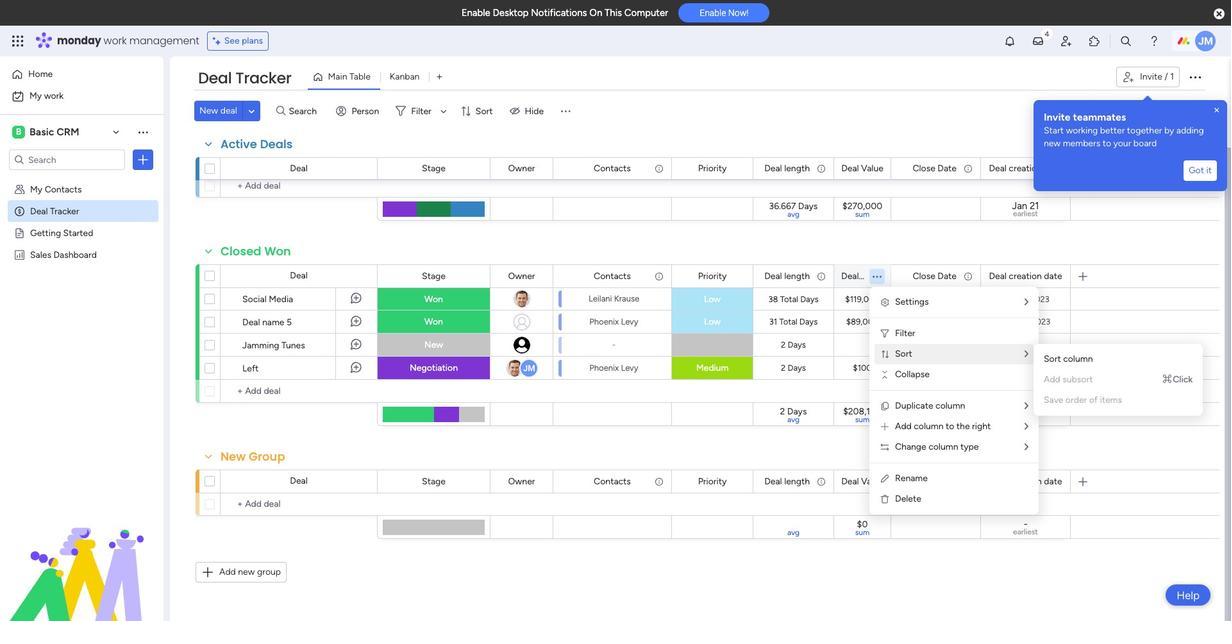 Task type: vqa. For each thing, say whether or not it's contained in the screenshot.
top Deal creation date
yes



Task type: describe. For each thing, give the bounding box(es) containing it.
tunes
[[282, 340, 305, 351]]

left
[[243, 363, 259, 374]]

contacts field for closed won
[[591, 269, 634, 283]]

Deal Tracker field
[[195, 67, 295, 89]]

avg for 2
[[788, 415, 800, 424]]

17, for dec 17, 2023
[[1019, 294, 1029, 304]]

1
[[1171, 71, 1175, 82]]

3 owner from the top
[[508, 476, 535, 487]]

basic crm
[[30, 126, 79, 138]]

4
[[1032, 135, 1037, 144]]

38 total days
[[769, 294, 819, 304]]

dec 17, 2023 earliest
[[999, 406, 1054, 423]]

contacts for first contacts field from the bottom
[[594, 476, 631, 487]]

column information image for deal length
[[817, 271, 827, 281]]

feb for feb 4
[[1016, 135, 1030, 144]]

2 24 from the top
[[939, 317, 949, 327]]

deal value for 1st deal value field from the bottom
[[842, 476, 884, 487]]

got
[[1189, 165, 1205, 176]]

0 vertical spatial value
[[862, 163, 884, 174]]

Search in workspace field
[[27, 152, 107, 167]]

2 priority from the top
[[698, 270, 727, 281]]

group
[[257, 567, 281, 577]]

date for 2nd deal creation date field
[[1045, 270, 1063, 281]]

collapse image
[[880, 370, 891, 380]]

table
[[350, 71, 371, 82]]

3
[[287, 158, 292, 169]]

kanban
[[390, 71, 420, 82]]

group
[[249, 448, 285, 465]]

negotiation for deal name 3
[[410, 157, 458, 168]]

invite members image
[[1061, 35, 1073, 47]]

stage field for new group
[[419, 474, 449, 489]]

1 vertical spatial options image
[[137, 153, 149, 166]]

38
[[769, 294, 779, 304]]

column for duplicate
[[936, 400, 966, 411]]

2 deal creation date field from the top
[[986, 269, 1066, 283]]

medium
[[697, 362, 729, 373]]

help
[[1177, 589, 1200, 601]]

3 contacts field from the top
[[591, 474, 634, 489]]

menu image
[[560, 105, 572, 117]]

2 phoenix from the top
[[590, 363, 619, 372]]

36.667 days avg
[[770, 201, 818, 219]]

collapse
[[896, 369, 930, 380]]

dec for dec 17, 2023 earliest
[[999, 406, 1016, 417]]

1 horizontal spatial filter
[[896, 328, 916, 339]]

help image
[[1148, 35, 1161, 47]]

dec 17, 2023
[[1002, 294, 1050, 304]]

$0 sum
[[856, 519, 870, 537]]

$100
[[854, 363, 872, 373]]

0 horizontal spatial tracker
[[50, 205, 79, 216]]

save order of items
[[1045, 395, 1123, 405]]

2 vertical spatial jan
[[924, 317, 937, 327]]

sum for $208,100
[[856, 415, 870, 424]]

board
[[1134, 138, 1158, 149]]

enable for enable now!
[[700, 8, 727, 18]]

media
[[269, 294, 293, 305]]

2 deal value field from the top
[[839, 269, 884, 283]]

2 vertical spatial value
[[862, 476, 884, 487]]

it
[[1207, 165, 1213, 176]]

jamming
[[243, 340, 279, 351]]

1 leilani from the top
[[589, 158, 612, 167]]

dec 24, 2023
[[1001, 317, 1051, 327]]

teammates
[[1074, 111, 1127, 123]]

settings image
[[880, 297, 891, 307]]

2 horizontal spatial sort
[[1045, 354, 1062, 364]]

monday marketplace image
[[1089, 35, 1102, 47]]

3 deal creation date from the top
[[990, 476, 1063, 487]]

crm
[[57, 126, 79, 138]]

New Group field
[[217, 448, 289, 465]]

enable now! button
[[679, 3, 770, 23]]

2 owner from the top
[[508, 270, 535, 281]]

closed
[[221, 243, 262, 259]]

24,
[[1018, 317, 1030, 327]]

main
[[328, 71, 347, 82]]

kanban button
[[380, 67, 429, 87]]

$0
[[858, 519, 868, 530]]

jeremy miller image
[[1196, 31, 1216, 51]]

new group
[[221, 448, 285, 465]]

creation for third deal creation date field from the top of the page
[[1009, 476, 1043, 487]]

monday work management
[[57, 33, 199, 48]]

my work
[[30, 90, 64, 101]]

3 close date field from the top
[[910, 474, 960, 489]]

close date for 3rd close date field from the top
[[913, 476, 957, 487]]

active deals
[[221, 136, 293, 152]]

basic
[[30, 126, 54, 138]]

3 priority field from the top
[[695, 474, 730, 489]]

1 phoenix levy from the top
[[590, 317, 639, 326]]

name for 2
[[262, 135, 285, 146]]

1 krause from the top
[[614, 158, 640, 167]]

total for 31
[[780, 317, 798, 327]]

3 earliest from the top
[[1014, 527, 1039, 536]]

filter inside "popup button"
[[411, 106, 432, 116]]

sales dashboard
[[30, 249, 97, 260]]

sum for $270,000
[[856, 210, 870, 219]]

1 vertical spatial deal tracker
[[30, 205, 79, 216]]

main table
[[328, 71, 371, 82]]

my for my contacts
[[30, 183, 42, 194]]

close image
[[1213, 105, 1223, 115]]

36.667
[[770, 201, 796, 212]]

notifications image
[[1004, 35, 1017, 47]]

close for 3rd close date field from the top
[[913, 476, 936, 487]]

start
[[1045, 125, 1064, 136]]

duplicate column
[[896, 400, 966, 411]]

9
[[942, 363, 947, 373]]

add subsort
[[1045, 374, 1094, 385]]

plans
[[242, 35, 263, 46]]

date for 3rd close date field from the top
[[938, 476, 957, 487]]

$89,000
[[847, 317, 879, 327]]

1 vertical spatial jan
[[924, 294, 937, 304]]

column information image for close date
[[964, 163, 974, 174]]

close for second close date field
[[913, 270, 936, 281]]

update feed image
[[1032, 35, 1045, 47]]

new for new group
[[221, 448, 246, 465]]

now!
[[729, 8, 749, 18]]

settings
[[896, 296, 929, 307]]

2023 for dec 17, 2023 earliest
[[1032, 406, 1054, 417]]

31 total days
[[770, 317, 818, 327]]

started
[[63, 227, 93, 238]]

2 stage field from the top
[[419, 269, 449, 283]]

right
[[973, 421, 991, 432]]

3 owner field from the top
[[505, 474, 539, 489]]

2 vertical spatial won
[[425, 316, 443, 327]]

close date for second close date field
[[913, 270, 957, 281]]

person
[[352, 106, 379, 116]]

work for my
[[44, 90, 64, 101]]

close for third close date field from the bottom of the page
[[913, 163, 936, 174]]

contacts for closed won contacts field
[[594, 270, 631, 281]]

work for monday
[[104, 33, 127, 48]]

3 avg from the top
[[788, 528, 800, 537]]

social media
[[243, 294, 293, 305]]

1 deal creation date from the top
[[990, 163, 1063, 174]]

management
[[129, 33, 199, 48]]

getting started
[[30, 227, 93, 238]]

computer
[[625, 7, 669, 19]]

name for 5
[[262, 317, 285, 328]]

2023 for dec 17, 2023
[[1031, 294, 1050, 304]]

feb for feb 10
[[1014, 158, 1028, 167]]

sort image
[[880, 349, 891, 359]]

active
[[221, 136, 257, 152]]

2 deal creation date from the top
[[990, 270, 1063, 281]]

rename image
[[880, 473, 891, 484]]

1 jan 24 from the top
[[924, 294, 949, 304]]

contacts for active deals's contacts field
[[594, 163, 631, 174]]

invite teammates heading
[[1045, 110, 1218, 124]]

members
[[1064, 138, 1101, 149]]

10
[[1030, 158, 1039, 167]]

2 krause from the top
[[614, 294, 640, 303]]

closed won
[[221, 243, 291, 259]]

deal name 2
[[243, 135, 292, 146]]

1 vertical spatial value
[[862, 270, 884, 281]]

0 horizontal spatial to
[[946, 421, 955, 432]]

1 24 from the top
[[939, 294, 949, 304]]

b
[[16, 126, 21, 137]]

3 deal creation date field from the top
[[986, 474, 1066, 489]]

1 low from the top
[[704, 294, 721, 304]]

4 image
[[1042, 26, 1053, 41]]

sort button
[[455, 101, 501, 121]]

getting
[[30, 227, 61, 238]]

by
[[1165, 125, 1175, 136]]

duplicate
[[896, 400, 934, 411]]

subsort
[[1063, 374, 1094, 385]]

1 priority field from the top
[[695, 161, 730, 175]]

invite / 1 button
[[1117, 67, 1181, 87]]

list arrow image for settings
[[1025, 298, 1029, 307]]

delete
[[896, 493, 922, 504]]

2 priority field from the top
[[695, 269, 730, 283]]

21
[[1030, 200, 1040, 212]]

change column type
[[896, 441, 979, 452]]

together
[[1128, 125, 1163, 136]]

column for change
[[929, 441, 959, 452]]

28 days
[[779, 158, 809, 167]]

deal
[[221, 105, 237, 116]]

home
[[28, 69, 53, 80]]

list arrow image for change column type
[[1025, 443, 1029, 452]]

1 levy from the top
[[621, 317, 639, 326]]

add column to the right
[[896, 421, 991, 432]]



Task type: locate. For each thing, give the bounding box(es) containing it.
creation
[[1009, 163, 1043, 174], [1009, 270, 1043, 281], [1009, 476, 1043, 487]]

negotiation
[[410, 157, 458, 168], [410, 362, 458, 373]]

0 vertical spatial 2 days
[[782, 340, 806, 350]]

1 owner field from the top
[[505, 161, 539, 175]]

1 stage from the top
[[422, 163, 446, 174]]

won inside field
[[265, 243, 291, 259]]

3 date from the top
[[938, 476, 957, 487]]

+ Add deal text field
[[227, 384, 371, 399]]

2 vertical spatial close date
[[913, 476, 957, 487]]

dapulse close image
[[1215, 8, 1225, 21]]

see
[[224, 35, 240, 46]]

dec inside dec 17, 2023 earliest
[[999, 406, 1016, 417]]

Deal length field
[[762, 161, 814, 175], [762, 269, 814, 283], [762, 474, 814, 489]]

2 length from the top
[[785, 270, 810, 281]]

3 name from the top
[[262, 317, 285, 328]]

Deal creation date field
[[986, 161, 1066, 175], [986, 269, 1066, 283], [986, 474, 1066, 489]]

2 + add deal text field from the top
[[227, 497, 371, 512]]

new inside new deal button
[[200, 105, 218, 116]]

avg inside 2 days avg
[[788, 415, 800, 424]]

0 vertical spatial filter
[[411, 106, 432, 116]]

tracker up getting started
[[50, 205, 79, 216]]

1 horizontal spatial deal tracker
[[198, 67, 292, 89]]

public dashboard image
[[13, 248, 26, 260]]

my contacts
[[30, 183, 82, 194]]

deal value up $119,000 at the top of page
[[842, 270, 884, 281]]

add left group
[[219, 567, 236, 577]]

0 vertical spatial phoenix
[[590, 317, 619, 326]]

3 close date from the top
[[913, 476, 957, 487]]

2 stage from the top
[[422, 270, 446, 281]]

list arrow image down dec 17, 2023 earliest
[[1025, 443, 1029, 452]]

filter
[[411, 106, 432, 116], [896, 328, 916, 339]]

2 phoenix levy from the top
[[590, 363, 639, 372]]

3 list arrow image from the top
[[1025, 422, 1029, 431]]

17,
[[1019, 294, 1029, 304], [1018, 406, 1029, 417]]

lottie animation element
[[0, 491, 164, 621]]

value up $270,000
[[862, 163, 884, 174]]

sort inside sort popup button
[[476, 106, 493, 116]]

1 vertical spatial length
[[785, 270, 810, 281]]

0 vertical spatial deal length
[[765, 163, 810, 174]]

deal creation date field down the feb 4
[[986, 161, 1066, 175]]

2 close from the top
[[913, 270, 936, 281]]

stage for deals
[[422, 163, 446, 174]]

1 close from the top
[[913, 163, 936, 174]]

0 horizontal spatial column information image
[[654, 271, 665, 281]]

jan 24 right settings icon
[[924, 294, 949, 304]]

got it
[[1189, 165, 1213, 176]]

invite for /
[[1141, 71, 1163, 82]]

1 horizontal spatial work
[[104, 33, 127, 48]]

list arrow image for sort
[[1025, 350, 1029, 359]]

1 priority from the top
[[698, 163, 727, 174]]

avg for 36.667
[[788, 210, 800, 219]]

2 name from the top
[[262, 158, 285, 169]]

angle down image
[[249, 106, 255, 116]]

2 days avg
[[781, 406, 807, 424]]

0 vertical spatial jan 24
[[924, 294, 949, 304]]

2023
[[1031, 294, 1050, 304], [1032, 317, 1051, 327], [1032, 406, 1054, 417]]

low
[[704, 294, 721, 304], [704, 316, 721, 327]]

select product image
[[12, 35, 24, 47]]

work right monday
[[104, 33, 127, 48]]

1 horizontal spatial -
[[1024, 519, 1028, 530]]

this
[[605, 7, 622, 19]]

column information image
[[654, 163, 665, 174], [817, 163, 827, 174], [964, 271, 974, 281], [654, 476, 665, 487], [817, 476, 827, 487]]

menu item containing add subsort
[[1045, 372, 1193, 388]]

new for new deal
[[200, 105, 218, 116]]

deal creation date down the feb 4
[[990, 163, 1063, 174]]

add inside button
[[219, 567, 236, 577]]

won
[[265, 243, 291, 259], [425, 294, 443, 304], [425, 316, 443, 327]]

add for add subsort
[[1045, 374, 1061, 385]]

1 avg from the top
[[788, 210, 800, 219]]

add new group button
[[196, 562, 287, 583]]

to left the
[[946, 421, 955, 432]]

1 date from the top
[[938, 163, 957, 174]]

1 vertical spatial deal creation date field
[[986, 269, 1066, 283]]

Closed Won field
[[217, 243, 294, 260]]

1 horizontal spatial to
[[1103, 138, 1112, 149]]

list box containing my contacts
[[0, 175, 164, 439]]

3 deal value field from the top
[[839, 474, 887, 489]]

1 vertical spatial contacts field
[[591, 269, 634, 283]]

invite left /
[[1141, 71, 1163, 82]]

1 vertical spatial 2023
[[1032, 317, 1051, 327]]

1 vertical spatial deal length
[[765, 270, 810, 281]]

enable left desktop
[[462, 7, 491, 19]]

list arrow image up dec 24, 2023 at bottom right
[[1025, 298, 1029, 307]]

1 list arrow image from the top
[[1025, 298, 1029, 307]]

type
[[961, 441, 979, 452]]

17, for dec 17, 2023 earliest
[[1018, 406, 1029, 417]]

3 sum from the top
[[856, 528, 870, 537]]

duplicate column image
[[880, 401, 891, 411]]

2 vertical spatial earliest
[[1014, 527, 1039, 536]]

total right 31
[[780, 317, 798, 327]]

1 vertical spatial close date
[[913, 270, 957, 281]]

work down home
[[44, 90, 64, 101]]

1 vertical spatial deal creation date
[[990, 270, 1063, 281]]

1 leilani krause from the top
[[589, 158, 640, 167]]

length for closed won
[[785, 270, 810, 281]]

total
[[781, 294, 799, 304], [780, 317, 798, 327]]

2 vertical spatial close
[[913, 476, 936, 487]]

1 name from the top
[[262, 135, 285, 146]]

working
[[1067, 125, 1099, 136]]

2 deal value from the top
[[842, 270, 884, 281]]

name left the 5
[[262, 317, 285, 328]]

length
[[785, 163, 810, 174], [785, 270, 810, 281], [785, 476, 810, 487]]

1 creation from the top
[[1009, 163, 1043, 174]]

value up the delete "image"
[[862, 476, 884, 487]]

sum
[[856, 210, 870, 219], [856, 415, 870, 424], [856, 528, 870, 537]]

tracker inside deal tracker field
[[236, 67, 292, 89]]

list arrow image left save
[[1025, 402, 1029, 411]]

deal name 3
[[243, 158, 292, 169]]

1 owner from the top
[[508, 163, 535, 174]]

deal tracker up angle down "image"
[[198, 67, 292, 89]]

part image
[[1162, 372, 1172, 388]]

1 sum from the top
[[856, 210, 870, 219]]

enable for enable desktop notifications on this computer
[[462, 7, 491, 19]]

Stage field
[[419, 161, 449, 175], [419, 269, 449, 283], [419, 474, 449, 489]]

2 horizontal spatial add
[[1045, 374, 1061, 385]]

deal name 5
[[243, 317, 292, 328]]

days inside 2 days avg
[[788, 406, 807, 417]]

name for 3
[[262, 158, 285, 169]]

0 vertical spatial feb
[[1016, 135, 1030, 144]]

+ add deal text field down 3
[[227, 178, 371, 194]]

2 leilani from the top
[[589, 294, 612, 303]]

column for add
[[914, 421, 944, 432]]

1 vertical spatial creation
[[1009, 270, 1043, 281]]

1 deal length from the top
[[765, 163, 810, 174]]

close up delete
[[913, 476, 936, 487]]

rename
[[896, 473, 928, 484]]

earliest inside dec 17, 2023 earliest
[[1014, 414, 1039, 423]]

options image down workspace options 'image'
[[137, 153, 149, 166]]

jan 21 earliest
[[1013, 200, 1040, 218]]

1 vertical spatial my
[[30, 183, 42, 194]]

2 7 from the top
[[1032, 363, 1037, 373]]

1 7 from the top
[[1032, 340, 1037, 350]]

new inside new group field
[[221, 448, 246, 465]]

add
[[1045, 374, 1061, 385], [896, 421, 912, 432], [219, 567, 236, 577]]

close up settings
[[913, 270, 936, 281]]

+ Add deal text field
[[227, 178, 371, 194], [227, 497, 371, 512]]

1 vertical spatial negotiation
[[410, 362, 458, 373]]

deal tracker inside field
[[198, 67, 292, 89]]

deal tracker
[[198, 67, 292, 89], [30, 205, 79, 216]]

1 vertical spatial earliest
[[1014, 414, 1039, 423]]

0 vertical spatial owner
[[508, 163, 535, 174]]

deal creation date up dec 17, 2023
[[990, 270, 1063, 281]]

invite inside invite teammates start working better together by adding new members to your board
[[1045, 111, 1071, 123]]

low left 38 in the right top of the page
[[704, 294, 721, 304]]

2 date from the top
[[1045, 270, 1063, 281]]

to inside invite teammates start working better together by adding new members to your board
[[1103, 138, 1112, 149]]

Owner field
[[505, 161, 539, 175], [505, 269, 539, 283], [505, 474, 539, 489]]

jan right settings icon
[[924, 294, 937, 304]]

creation for first deal creation date field from the top of the page
[[1009, 163, 1043, 174]]

menu item
[[1045, 372, 1193, 388]]

new left group
[[238, 567, 255, 577]]

1 deal length field from the top
[[762, 161, 814, 175]]

my for my work
[[30, 90, 42, 101]]

2 vertical spatial date
[[938, 476, 957, 487]]

7 down dec 24, 2023 at bottom right
[[1032, 340, 1037, 350]]

my work option
[[8, 86, 156, 107]]

0 horizontal spatial enable
[[462, 7, 491, 19]]

1 horizontal spatial new
[[221, 448, 246, 465]]

0 vertical spatial deal creation date
[[990, 163, 1063, 174]]

2 vertical spatial priority field
[[695, 474, 730, 489]]

deal value up $270,000
[[842, 163, 884, 174]]

deal length field for deals
[[762, 161, 814, 175]]

mar 7 down dec 24, 2023 at bottom right
[[1016, 340, 1037, 350]]

2 vertical spatial deal creation date field
[[986, 474, 1066, 489]]

work inside option
[[44, 90, 64, 101]]

my work link
[[8, 86, 156, 107]]

phoenix levy
[[590, 317, 639, 326], [590, 363, 639, 372]]

new for new
[[425, 339, 443, 350]]

2023 down save
[[1032, 406, 1054, 417]]

mar 9
[[926, 363, 947, 373]]

$208,100 sum
[[844, 406, 882, 424]]

1 vertical spatial 2 days
[[782, 363, 806, 373]]

3 date from the top
[[1045, 476, 1063, 487]]

1 contacts field from the top
[[591, 161, 634, 175]]

deal value for 2nd deal value field from the top
[[842, 270, 884, 281]]

1 vertical spatial 24
[[939, 317, 949, 327]]

stage for group
[[422, 476, 446, 487]]

1 horizontal spatial column information image
[[817, 271, 827, 281]]

workspace options image
[[137, 126, 149, 138]]

1 deal value field from the top
[[839, 161, 887, 175]]

earliest inside jan 21 earliest
[[1014, 209, 1039, 218]]

1 vertical spatial close date field
[[910, 269, 960, 283]]

0 vertical spatial stage
[[422, 163, 446, 174]]

enable
[[462, 7, 491, 19], [700, 8, 727, 18]]

stage
[[422, 163, 446, 174], [422, 270, 446, 281], [422, 476, 446, 487]]

0 vertical spatial -
[[613, 340, 616, 349]]

2 list arrow image from the top
[[1025, 443, 1029, 452]]

list arrow image right right
[[1025, 422, 1029, 431]]

Close Date field
[[910, 161, 960, 175], [910, 269, 960, 283], [910, 474, 960, 489]]

3 creation from the top
[[1009, 476, 1043, 487]]

1 vertical spatial new
[[425, 339, 443, 350]]

avg inside 36.667 days avg
[[788, 210, 800, 219]]

list arrow image
[[1025, 350, 1029, 359], [1025, 443, 1029, 452]]

0 vertical spatial priority
[[698, 163, 727, 174]]

3 priority from the top
[[698, 476, 727, 487]]

deal tracker down my contacts
[[30, 205, 79, 216]]

column information image for contacts
[[654, 271, 665, 281]]

deal creation date up - earliest
[[990, 476, 1063, 487]]

2023 for dec 24, 2023
[[1032, 317, 1051, 327]]

3 deal length field from the top
[[762, 474, 814, 489]]

1 mar 7 from the top
[[1016, 340, 1037, 350]]

jan inside jan 21 earliest
[[1013, 200, 1028, 212]]

Deal Value field
[[839, 161, 887, 175], [839, 269, 884, 283], [839, 474, 887, 489]]

1 vertical spatial levy
[[621, 363, 639, 372]]

items
[[1101, 395, 1123, 405]]

sum inside $270,000 sum
[[856, 210, 870, 219]]

0 vertical spatial length
[[785, 163, 810, 174]]

0 vertical spatial 24
[[939, 294, 949, 304]]

3 stage field from the top
[[419, 474, 449, 489]]

0 vertical spatial tracker
[[236, 67, 292, 89]]

1 horizontal spatial invite
[[1141, 71, 1163, 82]]

deal length field for won
[[762, 269, 814, 283]]

0 vertical spatial 7
[[1032, 340, 1037, 350]]

close date for third close date field from the bottom of the page
[[913, 163, 957, 174]]

mar 7
[[1016, 340, 1037, 350], [1016, 363, 1037, 373]]

1 horizontal spatial sort
[[896, 348, 913, 359]]

feb left 4
[[1016, 135, 1030, 144]]

length for active deals
[[785, 163, 810, 174]]

close
[[913, 163, 936, 174], [913, 270, 936, 281], [913, 476, 936, 487]]

column down duplicate column
[[914, 421, 944, 432]]

$270,000 sum
[[843, 201, 883, 219]]

0 vertical spatial deal value field
[[839, 161, 887, 175]]

contacts
[[594, 163, 631, 174], [45, 183, 82, 194], [594, 270, 631, 281], [594, 476, 631, 487]]

save
[[1045, 395, 1064, 405]]

dec for dec 24, 2023
[[1001, 317, 1016, 327]]

- for -
[[613, 340, 616, 349]]

change column type image
[[880, 442, 891, 452]]

list arrow image for add column to the right
[[1025, 422, 1029, 431]]

deal creation date field up dec 17, 2023
[[986, 269, 1066, 283]]

list arrow image
[[1025, 298, 1029, 307], [1025, 402, 1029, 411], [1025, 422, 1029, 431]]

1 vertical spatial feb
[[1014, 158, 1028, 167]]

1 vertical spatial deal value field
[[839, 269, 884, 283]]

date for first deal creation date field from the top of the page
[[1045, 163, 1063, 174]]

new deal button
[[194, 101, 242, 121]]

the
[[957, 421, 970, 432]]

1 deal creation date field from the top
[[986, 161, 1066, 175]]

negotiation for left
[[410, 362, 458, 373]]

1 horizontal spatial enable
[[700, 8, 727, 18]]

phoenix
[[590, 317, 619, 326], [590, 363, 619, 372]]

filter right 'filter' image
[[896, 328, 916, 339]]

add for add new group
[[219, 567, 236, 577]]

column down add column to the right
[[929, 441, 959, 452]]

click
[[1174, 374, 1193, 385]]

deal length for active deals
[[765, 163, 810, 174]]

sum inside $208,100 sum
[[856, 415, 870, 424]]

0 vertical spatial add
[[1045, 374, 1061, 385]]

to down better
[[1103, 138, 1112, 149]]

0 vertical spatial new
[[200, 105, 218, 116]]

0 vertical spatial close
[[913, 163, 936, 174]]

1 vertical spatial add
[[896, 421, 912, 432]]

1 vertical spatial jan 24
[[924, 317, 949, 327]]

contacts field for active deals
[[591, 161, 634, 175]]

creation for 2nd deal creation date field
[[1009, 270, 1043, 281]]

add right add column to the right icon
[[896, 421, 912, 432]]

sum for $0
[[856, 528, 870, 537]]

- inside - earliest
[[1024, 519, 1028, 530]]

feb
[[1016, 135, 1030, 144], [1014, 158, 1028, 167]]

jan left 21
[[1013, 200, 1028, 212]]

0 vertical spatial earliest
[[1014, 209, 1039, 218]]

7 left sort column
[[1032, 363, 1037, 373]]

arrow down image
[[436, 103, 452, 119]]

date for third deal creation date field from the top of the page
[[1045, 476, 1063, 487]]

new down start at the right top of page
[[1045, 138, 1061, 149]]

2023 up dec 24, 2023 at bottom right
[[1031, 294, 1050, 304]]

public board image
[[13, 226, 26, 239]]

deal length for closed won
[[765, 270, 810, 281]]

2 list arrow image from the top
[[1025, 402, 1029, 411]]

deal value field up $119,000 at the top of page
[[839, 269, 884, 283]]

1 vertical spatial total
[[780, 317, 798, 327]]

invite up start at the right top of page
[[1045, 111, 1071, 123]]

1 vertical spatial filter
[[896, 328, 916, 339]]

deals
[[260, 136, 293, 152]]

options image right 1
[[1188, 69, 1204, 85]]

1 vertical spatial deal length field
[[762, 269, 814, 283]]

stage field for active deals
[[419, 161, 449, 175]]

delete image
[[880, 494, 891, 504]]

help button
[[1167, 584, 1211, 606]]

earliest
[[1014, 209, 1039, 218], [1014, 414, 1039, 423], [1014, 527, 1039, 536]]

workspace image
[[12, 125, 25, 139]]

change
[[896, 441, 927, 452]]

2 vertical spatial list arrow image
[[1025, 422, 1029, 431]]

2 close date field from the top
[[910, 269, 960, 283]]

28
[[779, 158, 789, 167]]

see plans button
[[207, 31, 269, 51]]

2 avg from the top
[[788, 415, 800, 424]]

2 mar 7 from the top
[[1016, 363, 1037, 373]]

filter image
[[880, 328, 891, 339]]

dashboard
[[54, 249, 97, 260]]

name up deal name 3
[[262, 135, 285, 146]]

+ add deal text field for -
[[227, 497, 371, 512]]

0 vertical spatial close date field
[[910, 161, 960, 175]]

1 vertical spatial krause
[[614, 294, 640, 303]]

2 vertical spatial 2023
[[1032, 406, 1054, 417]]

1 horizontal spatial options image
[[1188, 69, 1204, 85]]

dec for dec 17, 2023
[[1002, 294, 1017, 304]]

0 horizontal spatial new
[[238, 567, 255, 577]]

Priority field
[[695, 161, 730, 175], [695, 269, 730, 283], [695, 474, 730, 489]]

1 stage field from the top
[[419, 161, 449, 175]]

new inside button
[[238, 567, 255, 577]]

mar
[[1016, 340, 1030, 350], [926, 363, 940, 373], [1016, 363, 1030, 373]]

0 vertical spatial stage field
[[419, 161, 449, 175]]

column for sort
[[1064, 354, 1094, 364]]

creation up dec 17, 2023
[[1009, 270, 1043, 281]]

my down home
[[30, 90, 42, 101]]

0 vertical spatial date
[[1045, 163, 1063, 174]]

total right 38 in the right top of the page
[[781, 294, 799, 304]]

2 vertical spatial deal length field
[[762, 474, 814, 489]]

17, inside dec 17, 2023 earliest
[[1018, 406, 1029, 417]]

deal value for third deal value field from the bottom
[[842, 163, 884, 174]]

desktop
[[493, 7, 529, 19]]

enable now!
[[700, 8, 749, 18]]

on
[[590, 7, 603, 19]]

1 length from the top
[[785, 163, 810, 174]]

monday
[[57, 33, 101, 48]]

hide
[[525, 106, 544, 116]]

leilani krause
[[589, 158, 640, 167], [589, 294, 640, 303]]

1 earliest from the top
[[1014, 209, 1039, 218]]

sort right sort 'icon'
[[896, 348, 913, 359]]

2 horizontal spatial new
[[425, 339, 443, 350]]

2 contacts field from the top
[[591, 269, 634, 283]]

Search field
[[286, 102, 324, 120]]

1 list arrow image from the top
[[1025, 350, 1029, 359]]

3 deal value from the top
[[842, 476, 884, 487]]

0 vertical spatial new
[[1045, 138, 1061, 149]]

list arrow image for duplicate column
[[1025, 402, 1029, 411]]

1 deal value from the top
[[842, 163, 884, 174]]

deal creation date field up - earliest
[[986, 474, 1066, 489]]

2 inside 2 days avg
[[781, 406, 786, 417]]

notifications
[[531, 7, 587, 19]]

Active Deals field
[[217, 136, 296, 153]]

low up the medium
[[704, 316, 721, 327]]

name left 3
[[262, 158, 285, 169]]

close right $78,000
[[913, 163, 936, 174]]

1 phoenix from the top
[[590, 317, 619, 326]]

sort up add subsort
[[1045, 354, 1062, 364]]

options image
[[1188, 69, 1204, 85], [137, 153, 149, 166]]

your
[[1114, 138, 1132, 149]]

creation up - earliest
[[1009, 476, 1043, 487]]

2023 inside dec 17, 2023 earliest
[[1032, 406, 1054, 417]]

0 vertical spatial total
[[781, 294, 799, 304]]

1 vertical spatial work
[[44, 90, 64, 101]]

2 deal length from the top
[[765, 270, 810, 281]]

24 right settings
[[939, 294, 949, 304]]

invite for teammates
[[1045, 111, 1071, 123]]

1 vertical spatial 7
[[1032, 363, 1037, 373]]

1 vertical spatial to
[[946, 421, 955, 432]]

2 leilani krause from the top
[[589, 294, 640, 303]]

1 date from the top
[[1045, 163, 1063, 174]]

0 vertical spatial options image
[[1188, 69, 1204, 85]]

enable left now!
[[700, 8, 727, 18]]

1 vertical spatial list arrow image
[[1025, 443, 1029, 452]]

2 creation from the top
[[1009, 270, 1043, 281]]

2 vertical spatial date
[[1045, 476, 1063, 487]]

column up add column to the right
[[936, 400, 966, 411]]

mar 7 left sort column
[[1016, 363, 1037, 373]]

date for second close date field
[[938, 270, 957, 281]]

2 vertical spatial deal creation date
[[990, 476, 1063, 487]]

deal value up the delete "image"
[[842, 476, 884, 487]]

column
[[1064, 354, 1094, 364], [936, 400, 966, 411], [914, 421, 944, 432], [929, 441, 959, 452]]

feb left 10
[[1014, 158, 1028, 167]]

total for 38
[[781, 294, 799, 304]]

my down search in workspace field
[[30, 183, 42, 194]]

2 jan 24 from the top
[[924, 317, 949, 327]]

deal value field up $270,000
[[839, 161, 887, 175]]

1 vertical spatial phoenix
[[590, 363, 619, 372]]

2023 right 24,
[[1032, 317, 1051, 327]]

- for - earliest
[[1024, 519, 1028, 530]]

1 vertical spatial mar 7
[[1016, 363, 1037, 373]]

lottie animation image
[[0, 491, 164, 621]]

1 negotiation from the top
[[410, 157, 458, 168]]

Contacts field
[[591, 161, 634, 175], [591, 269, 634, 283], [591, 474, 634, 489]]

filter left arrow down icon
[[411, 106, 432, 116]]

1 2 days from the top
[[782, 340, 806, 350]]

value up $119,000 at the top of page
[[862, 270, 884, 281]]

new deal
[[200, 105, 237, 116]]

save order of items menu item
[[1045, 393, 1193, 408]]

order
[[1066, 395, 1088, 405]]

sort right arrow down icon
[[476, 106, 493, 116]]

v2 search image
[[276, 104, 286, 118]]

2 deal length field from the top
[[762, 269, 814, 283]]

enable inside enable now! "button"
[[700, 8, 727, 18]]

1 horizontal spatial new
[[1045, 138, 1061, 149]]

2 close date from the top
[[913, 270, 957, 281]]

add for add column to the right
[[896, 421, 912, 432]]

3 length from the top
[[785, 476, 810, 487]]

2 2 days from the top
[[782, 363, 806, 373]]

2 levy from the top
[[621, 363, 639, 372]]

2
[[287, 135, 292, 146], [782, 340, 786, 350], [782, 363, 786, 373], [781, 406, 786, 417]]

column up subsort
[[1064, 354, 1094, 364]]

days inside 36.667 days avg
[[799, 201, 818, 212]]

creation down the feb 4
[[1009, 163, 1043, 174]]

sales
[[30, 249, 51, 260]]

home option
[[8, 64, 156, 85]]

column information image
[[964, 163, 974, 174], [654, 271, 665, 281], [817, 271, 827, 281]]

- earliest
[[1014, 519, 1039, 536]]

3 deal length from the top
[[765, 476, 810, 487]]

2 low from the top
[[704, 316, 721, 327]]

close date
[[913, 163, 957, 174], [913, 270, 957, 281], [913, 476, 957, 487]]

jan 24 down settings
[[924, 317, 949, 327]]

add up save
[[1045, 374, 1061, 385]]

add view image
[[437, 72, 442, 82]]

0 vertical spatial list arrow image
[[1025, 350, 1029, 359]]

0 vertical spatial work
[[104, 33, 127, 48]]

my
[[30, 90, 42, 101], [30, 183, 42, 194]]

list box
[[0, 175, 164, 439]]

0 vertical spatial 17,
[[1019, 294, 1029, 304]]

+ add deal text field down group on the bottom
[[227, 497, 371, 512]]

to
[[1103, 138, 1112, 149], [946, 421, 955, 432]]

0 vertical spatial krause
[[614, 158, 640, 167]]

new inside invite teammates start working better together by adding new members to your board
[[1045, 138, 1061, 149]]

add column to the right image
[[880, 422, 891, 432]]

my inside option
[[30, 90, 42, 101]]

option
[[0, 177, 164, 180]]

date
[[938, 163, 957, 174], [938, 270, 957, 281], [938, 476, 957, 487]]

1 + add deal text field from the top
[[227, 178, 371, 194]]

1 vertical spatial won
[[425, 294, 443, 304]]

2 sum from the top
[[856, 415, 870, 424]]

0 horizontal spatial invite
[[1045, 111, 1071, 123]]

deal value field up the delete "image"
[[839, 474, 887, 489]]

search everything image
[[1120, 35, 1133, 47]]

0 vertical spatial phoenix levy
[[590, 317, 639, 326]]

invite inside button
[[1141, 71, 1163, 82]]

+ add deal text field for $270,000
[[227, 178, 371, 194]]

2 earliest from the top
[[1014, 414, 1039, 423]]

0 vertical spatial 2023
[[1031, 294, 1050, 304]]

tracker up angle down "image"
[[236, 67, 292, 89]]

2 vertical spatial priority
[[698, 476, 727, 487]]

sort column
[[1045, 354, 1094, 364]]

1 horizontal spatial tracker
[[236, 67, 292, 89]]

date for third close date field from the bottom of the page
[[938, 163, 957, 174]]

2 date from the top
[[938, 270, 957, 281]]

1 close date field from the top
[[910, 161, 960, 175]]

jan down settings
[[924, 317, 937, 327]]

0 vertical spatial priority field
[[695, 161, 730, 175]]

2 owner field from the top
[[505, 269, 539, 283]]

owner
[[508, 163, 535, 174], [508, 270, 535, 281], [508, 476, 535, 487]]

0 vertical spatial list arrow image
[[1025, 298, 1029, 307]]

3 close from the top
[[913, 476, 936, 487]]

3 stage from the top
[[422, 476, 446, 487]]

1 vertical spatial invite
[[1045, 111, 1071, 123]]

list arrow image down dec 24, 2023 at bottom right
[[1025, 350, 1029, 359]]

24 up 9
[[939, 317, 949, 327]]

workspace selection element
[[12, 124, 81, 140]]



